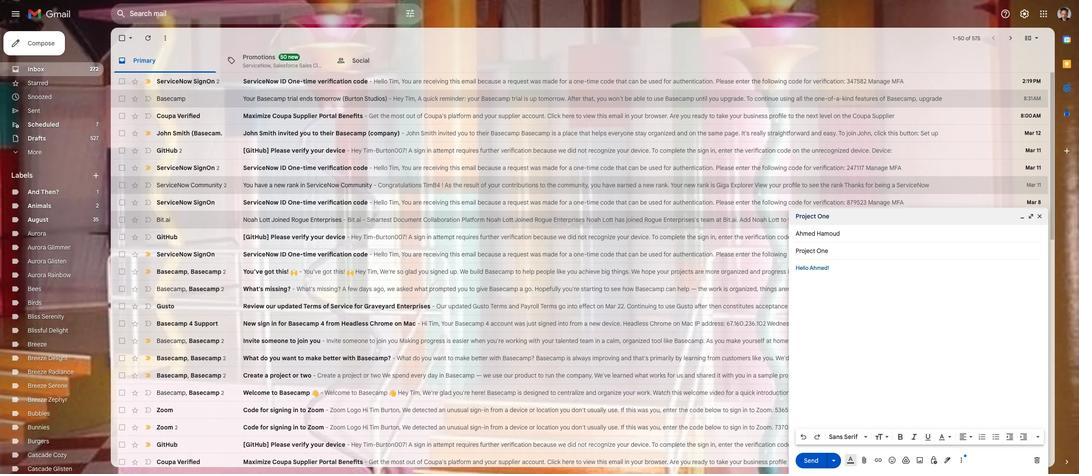 Task type: locate. For each thing, give the bounding box(es) containing it.
row containing basecamp 4 support
[[111, 315, 1049, 333]]

2 here from the top
[[563, 459, 575, 466]]

view
[[584, 112, 596, 120], [584, 459, 596, 466]]

receiving for hello tim, you are receiving this email because a request was made for a one-time code that can be used for authentication. please enter the following code for verification: 879523 manage mfa
[[424, 199, 449, 207]]

easy.
[[824, 129, 838, 137]]

None checkbox
[[118, 94, 126, 103], [118, 112, 126, 120], [118, 146, 126, 155], [118, 216, 126, 224], [118, 233, 126, 242], [118, 250, 126, 259], [118, 320, 126, 328], [118, 423, 126, 432], [118, 458, 126, 467], [118, 94, 126, 103], [118, 112, 126, 120], [118, 146, 126, 155], [118, 216, 126, 224], [118, 233, 126, 242], [118, 250, 126, 259], [118, 320, 126, 328], [118, 423, 126, 432], [118, 458, 126, 467]]

further for mar 7
[[480, 233, 500, 241]]

be up able
[[641, 78, 648, 85]]

9 cell from the top
[[1018, 406, 1049, 415]]

0 vertical spatial sign-
[[470, 407, 484, 414]]

1 verified from the top
[[177, 112, 200, 120]]

on left ip
[[674, 320, 681, 328]]

1 horizontal spatial progress
[[762, 268, 787, 276]]

below for 536544
[[705, 407, 722, 414]]

verification: for 879523
[[814, 199, 846, 207]]

7 inside labels navigation
[[96, 121, 99, 128]]

1 do from the left
[[261, 355, 268, 362]]

cell for review our updated terms of service for graveyard enterprises - our updated gusto terms and payroll terms go into effect on mar 22. continuing to use gusto after then constitutes acceptance of the terms. ‌ ‌ ‌ ‌ ‌ ‌ ‌ ‌ ‌ ‌ ‌ ‌ ‌ ‌ ‌ ‌ ‌ ‌ ‌ ‌ ‌ ‌ ‌ ‌ ‌ ‌ ‌ ‌ ‌ ‌ ‌
[[1018, 302, 1049, 311]]

1 vertical spatial organized
[[722, 268, 749, 276]]

1 authentication. from the top
[[673, 78, 715, 85]]

basecamp? down the working
[[503, 355, 535, 362]]

1 location from the top
[[537, 407, 559, 414]]

2 mac from the left
[[682, 320, 694, 328]]

1 vertical spatial verified
[[177, 459, 200, 466]]

1 vertical spatial making
[[819, 372, 839, 380]]

we for feb 6
[[559, 441, 566, 449]]

1 vertical spatial glisten
[[53, 465, 72, 473]]

2 further from the top
[[480, 233, 500, 241]]

someone down service on the bottom left of page
[[343, 337, 368, 345]]

sample
[[759, 372, 778, 380]]

here down code for signing in to zoom - zoom logo hi tim burton, we detected an unusual sign-in from a device or location you don't usually use. if this was you, enter the code below to sign in to zoom. 737005 the code will expire in 10
[[563, 459, 575, 466]]

we for mar 7
[[559, 233, 566, 241]]

1 vertical spatial business
[[744, 459, 768, 466]]

0 vertical spatial coupa's
[[424, 112, 447, 120]]

location up code for signing in to zoom - zoom logo hi tim burton, we detected an unusual sign-in from a device or location you don't usually use. if this was you, enter the code below to sign in to zoom. 737005 the code will expire in 10
[[537, 407, 559, 414]]

see up 'project one'
[[810, 181, 820, 189]]

4 made from the top
[[543, 251, 558, 258]]

invite
[[243, 337, 260, 345], [327, 337, 341, 345]]

aurora glimmer link
[[28, 244, 71, 252]]

maximize for 21th row from the bottom of the page
[[243, 112, 271, 120]]

feb for hey tim-burton007! a sign in attempt requires further verification because we did not recognize your device. to complete the sign in, enter the verification code on the unrecognized device. device:
[[1028, 442, 1037, 448]]

be for 347582
[[641, 78, 648, 85]]

benefits
[[338, 112, 363, 120], [338, 459, 363, 466]]

we're for so
[[380, 268, 396, 276]]

servicenow
[[157, 77, 192, 85], [243, 78, 279, 85], [157, 164, 192, 172], [243, 164, 279, 172], [157, 181, 189, 189], [307, 181, 340, 189], [897, 181, 930, 189], [157, 199, 192, 207], [243, 199, 279, 207], [157, 251, 192, 258], [243, 251, 279, 258]]

aurora link
[[28, 230, 46, 238]]

2 vertical spatial github
[[157, 441, 178, 449]]

click for 1st row from the bottom
[[548, 459, 561, 466]]

2 horizontal spatial smith
[[421, 129, 437, 137]]

social
[[352, 57, 370, 64]]

rainbow
[[48, 271, 71, 279]]

more options image
[[960, 456, 965, 465]]

effect
[[579, 303, 596, 310]]

1 updated from the left
[[278, 303, 302, 310]]

3 one- from the top
[[288, 199, 303, 207]]

settings image
[[1020, 9, 1031, 19]]

1 sign- from the top
[[470, 407, 484, 414]]

2 browser. from the top
[[645, 459, 669, 466]]

0 vertical spatial the
[[797, 407, 808, 414]]

[github] please verify your device - hey tim-burton007! a sign in attempt requires further verification because we did not recognize your device. to complete the sign in, enter the verification code on the unrecognized device. device: down noah lott joined rogue enterprises - bit.ai - smartest document collaboration platform noah lott joined rogue enterprises noah lott has joined rogue enterprises's team at bit.ai. add noah lott to workspaces and start collaborating.
[[243, 233, 893, 241]]

mar for 18th row from the bottom of the page
[[1026, 165, 1036, 171]]

2 inside servicenow community 2
[[224, 182, 227, 189]]

in, for mar 7
[[711, 233, 717, 241]]

authentication. for 220652
[[673, 251, 715, 258]]

1 horizontal spatial someone
[[343, 337, 368, 345]]

3 did from the top
[[568, 441, 577, 449]]

1 horizontal spatial 4
[[321, 320, 325, 328]]

made up tomorrow.
[[543, 78, 558, 85]]

bliss serenity link
[[28, 313, 64, 321]]

blissful
[[28, 327, 47, 335]]

that up won't
[[616, 78, 627, 85]]

hello
[[374, 78, 388, 85], [374, 164, 388, 172], [374, 199, 388, 207], [374, 251, 388, 258], [796, 265, 809, 271]]

1 inside labels navigation
[[97, 189, 99, 195]]

1 vertical spatial location
[[537, 424, 559, 432]]

location for zoom logo hi tim burton, we detected an unusual sign-in from a device or location you don't usually use. if this was you, enter the code below to sign in to zoom. 536544 the code will expire in 10
[[537, 407, 559, 414]]

row containing servicenow community
[[111, 177, 1049, 194]]

at right 2024
[[858, 320, 863, 328]]

mfa right the "879523"
[[892, 199, 904, 207]]

signed left the up.
[[430, 268, 449, 276]]

create a project or two - create a project or two we spend every day in basecamp — we use our product to run the company. we've learned what works for us and shared it with you in a sample project called making a podcast.
[[243, 372, 869, 380]]

team
[[701, 216, 715, 224], [580, 337, 594, 345]]

aurora
[[28, 230, 46, 238], [28, 244, 46, 252], [28, 258, 46, 265], [28, 271, 46, 279]]

gusto left after
[[677, 303, 693, 310]]

3 requires from the top
[[456, 441, 479, 449]]

0 horizontal spatial 4
[[189, 320, 193, 328]]

help down the projects
[[678, 285, 690, 293]]

tim- for feb 6
[[363, 441, 376, 449]]

Message Body text field
[[796, 264, 1042, 427]]

0 vertical spatial location
[[537, 407, 559, 414]]

projects
[[671, 268, 694, 276]]

0 vertical spatial 7
[[96, 121, 99, 128]]

delight up the 'radiance'
[[48, 355, 68, 362]]

tomorrow.
[[539, 95, 567, 103]]

like
[[557, 268, 566, 276], [664, 337, 673, 345], [753, 355, 762, 362]]

👋 image
[[312, 390, 319, 397]]

if for 737005
[[621, 424, 625, 432]]

chrome down "graveyard"
[[370, 320, 393, 328]]

1 horizontal spatial missing?
[[317, 285, 341, 293]]

0 vertical spatial mar 11
[[1026, 147, 1042, 154]]

platform for 21th row from the bottom of the page
[[448, 112, 472, 120]]

into right go
[[568, 303, 578, 310]]

below
[[705, 407, 722, 414], [705, 424, 722, 432]]

introduction.
[[757, 389, 792, 397]]

0 horizontal spatial welcome
[[243, 389, 270, 397]]

called
[[801, 372, 817, 380]]

7 row from the top
[[111, 177, 1049, 194]]

your
[[243, 95, 255, 103], [671, 181, 683, 189], [442, 320, 454, 328]]

not for mar 11
[[578, 147, 587, 155]]

device: up insert link ‪(⌘k)‬ icon
[[873, 441, 893, 449]]

manage up being at the right top of the page
[[866, 164, 889, 172]]

5 row from the top
[[111, 142, 1049, 159]]

email for hello tim, you are receiving this email because a request was made for a one-time code that can be used for authentication. please enter the following code for verification: 220652 manage mfa
[[462, 251, 476, 258]]

you, for 536544
[[650, 407, 662, 414]]

few
[[348, 285, 358, 293]]

7 right pop out icon
[[1039, 216, 1042, 223]]

february
[[803, 320, 827, 328]]

maximize coupa supplier portal benefits - get the most out of coupa's platform and your supplier account. click here to view this email in your browser. are you ready to take your business profile to the next level on the coupa supplier down code for signing in to zoom - zoom logo hi tim burton, we detected an unusual sign-in from a device or location you don't usually use. if this was you, enter the code below to sign in to zoom. 737005 the code will expire in 10
[[243, 459, 895, 466]]

1 4 from the left
[[189, 320, 193, 328]]

time
[[303, 78, 316, 85], [587, 78, 599, 85], [303, 164, 316, 172], [587, 164, 599, 172], [303, 199, 316, 207], [587, 199, 599, 207], [303, 251, 316, 258], [587, 251, 599, 258]]

tomorrow
[[315, 95, 341, 103]]

click
[[548, 112, 561, 120], [548, 459, 561, 466]]

cell for invite someone to join you - invite someone to join you making progress is easier when you're working with your talented team in a calm, organized tool like basecamp. as you make yourself at home, invite a co-worker or small
[[1018, 337, 1049, 346]]

just
[[527, 320, 537, 328]]

zoom 2
[[157, 424, 178, 431]]

1 up 35
[[97, 189, 99, 195]]

1 horizontal spatial our
[[504, 372, 514, 380]]

2 account. from the top
[[522, 459, 546, 466]]

being
[[876, 181, 891, 189]]

more send options image
[[830, 457, 839, 465]]

in,
[[711, 147, 717, 155], [711, 233, 717, 241], [711, 441, 717, 449]]

one- up you have a new rank in servicenow community - congratulations timb4 ! as the result of your contributions to the community, you have earned a new rank. your new rank is giga explorer view your profile to see the rank thanks for being a servicenow
[[574, 164, 587, 172]]

want
[[282, 355, 297, 362], [433, 355, 447, 362]]

1 verification: from the top
[[814, 78, 846, 85]]

authentication. up enterprises's
[[673, 199, 715, 207]]

what left works
[[635, 372, 649, 380]]

verification: for 347582
[[814, 78, 846, 85]]

toggle split pane mode image
[[1024, 34, 1033, 42]]

is
[[524, 95, 529, 103], [552, 129, 557, 137], [711, 181, 716, 189], [788, 268, 793, 276], [724, 285, 728, 293], [447, 337, 451, 345], [567, 355, 571, 362], [518, 389, 522, 397]]

made for hello tim, you are receiving this email because a request was made for a one-time code that can be used for authentication. please enter the following code for verification: 347582 manage mfa
[[543, 78, 558, 85]]

3 lott from the left
[[603, 216, 614, 224]]

0 horizontal spatial quick
[[424, 95, 438, 103]]

tim
[[370, 407, 380, 414], [370, 424, 380, 432]]

bulleted list ‪(⌘⇧8)‬ image
[[992, 433, 1001, 442]]

jan
[[1025, 459, 1034, 465]]

2 gusto from the left
[[473, 303, 490, 310]]

smith for invited
[[259, 129, 277, 137]]

what's down you've
[[243, 285, 264, 293]]

basecamp.
[[675, 337, 705, 345], [899, 355, 930, 362]]

basecamp. right led
[[899, 355, 930, 362]]

unrecognized up more send options icon
[[812, 441, 850, 449]]

[github] please verify your device - hey tim-burton007! a sign in attempt requires further verification because we did not recognize your device. to complete the sign in, enter the verification code on the unrecognized device. device: for mar 11
[[243, 147, 893, 155]]

2 burton, from the top
[[381, 424, 401, 432]]

missing? down you've got this!
[[265, 285, 291, 293]]

3 authentication. from the top
[[673, 199, 715, 207]]

github for feb 6
[[157, 441, 178, 449]]

what up spend
[[397, 355, 412, 362]]

trial left ends
[[288, 95, 298, 103]]

2 horizontal spatial you're
[[563, 285, 580, 293]]

new inside tab
[[288, 53, 298, 60]]

thu, mar 7, 2024, 3:53 pm element
[[1028, 250, 1042, 259]]

verification: up of- on the top of the page
[[814, 78, 846, 85]]

id for servicenow id one-time verification code - hello tim, you are receiving this email because a request was made for a one-time code that can be used for authentication. please enter the following code for verification: 879523 manage mfa
[[280, 199, 287, 207]]

1 vertical spatial you,
[[650, 407, 662, 414]]

burton007! for feb 6
[[376, 441, 407, 449]]

2 chrome from the left
[[650, 320, 672, 328]]

3 receiving from the top
[[424, 199, 449, 207]]

2 attempt from the top
[[433, 233, 455, 241]]

can up able
[[629, 78, 639, 85]]

1 horizontal spatial basecamp.
[[899, 355, 930, 362]]

8:00 am
[[1021, 113, 1042, 119]]

formatting options toolbar
[[796, 430, 1045, 445]]

primary
[[133, 57, 156, 64]]

indent less ‪(⌘[)‬ image
[[1006, 433, 1015, 442]]

organize
[[598, 389, 622, 397]]

2 request from the top
[[508, 164, 529, 172]]

mar 7 right minimize image
[[1029, 216, 1042, 223]]

🙌 image
[[291, 269, 298, 276], [347, 269, 354, 276]]

[github] please verify your device - hey tim-burton007! a sign in attempt requires further verification because we did not recognize your device. to complete the sign in, enter the verification code on the unrecognized device. device:
[[243, 147, 893, 155], [243, 233, 893, 241], [243, 441, 893, 449]]

cell for new sign in for basecamp 4 from headless chrome on mac - hi tim, your basecamp 4 account was just signed into from a new device. headless chrome on mac ip address: 67.160.236.102 wednesday, february 21st, 2024 at 02:13am pst if this was you, carry on. we won
[[1018, 320, 1049, 328]]

main content
[[111, 28, 1056, 475]]

mfa for hello tim, you are receiving this email because a request was made for a one-time code that can be used for authentication. please enter the following code for verification: 247117 manage mfa
[[890, 164, 902, 172]]

0 vertical spatial delight
[[49, 327, 68, 335]]

usually
[[588, 407, 607, 414], [588, 424, 607, 432]]

can for 220652
[[629, 251, 639, 258]]

coupa's for 21th row from the bottom of the page
[[424, 112, 447, 120]]

at left home,
[[767, 337, 772, 345]]

0 vertical spatial expire
[[835, 407, 852, 414]]

1 unrecognized from the top
[[812, 147, 850, 155]]

constitutes
[[724, 303, 754, 310]]

device: down click
[[873, 147, 893, 155]]

everyone
[[609, 129, 634, 137]]

mar for tenth row from the top of the page
[[1028, 234, 1038, 240]]

2 smith from the left
[[259, 129, 277, 137]]

hello inside message body text box
[[796, 265, 809, 271]]

Search mail text field
[[130, 10, 381, 18]]

2 horizontal spatial use
[[666, 303, 676, 310]]

2 in, from the top
[[711, 233, 717, 241]]

headless down continuing
[[624, 320, 649, 328]]

authentication. up until
[[673, 78, 715, 85]]

here for 21th row from the bottom of the page
[[563, 112, 575, 120]]

you for hello tim, you are receiving this email because a request was made for a one-time code that can be used for authentication. please enter the following code for verification: 347582 manage mfa
[[402, 78, 412, 85]]

1 vertical spatial coupa's
[[424, 459, 447, 466]]

1 for 1 50 of 575
[[954, 35, 955, 41]]

usually for 737005
[[588, 424, 607, 432]]

1 horizontal spatial help
[[678, 285, 690, 293]]

1 horizontal spatial what
[[635, 372, 649, 380]]

at left bit.ai.
[[717, 216, 722, 224]]

same
[[709, 129, 723, 137]]

1 coupa verified from the top
[[157, 112, 200, 120]]

more
[[28, 149, 42, 156]]

toggle confidential mode image
[[930, 456, 939, 465]]

, for what do you want to make better with basecamp? - what do you want to make better with basecamp? basecamp is always improving and that's primarily by learning from customers like you. we'd love to hear what frustration led you to basecamp.
[[188, 354, 189, 362]]

0 horizontal spatial smith
[[173, 129, 190, 137]]

1 for 1
[[97, 189, 99, 195]]

make up 👋 icon
[[306, 355, 322, 362]]

None search field
[[111, 3, 423, 24]]

aurora for aurora rainbow
[[28, 271, 46, 279]]

2 horizontal spatial help
[[801, 389, 813, 397]]

verification: left 247117
[[814, 164, 846, 172]]

1 vertical spatial maximize coupa supplier portal benefits - get the most out of coupa's platform and your supplier account. click here to view this email in your browser. are you ready to take your business profile to the next level on the coupa supplier
[[243, 459, 895, 466]]

1 vertical spatial view
[[584, 459, 596, 466]]

1 vertical spatial if
[[621, 407, 625, 414]]

1 made from the top
[[543, 78, 558, 85]]

we down code for signing in to zoom - zoom logo hi tim burton, we detected an unusual sign-in from a device or location you don't usually use. if this was you, enter the code below to sign in to zoom. 737005 the code will expire in 10
[[559, 441, 566, 449]]

basecamp , basecamp 2 for what's
[[157, 285, 224, 293]]

2 platform from the top
[[448, 459, 472, 466]]

glisten down "glimmer"
[[48, 258, 67, 265]]

is left tomorrow.
[[524, 95, 529, 103]]

0 vertical spatial code
[[243, 407, 259, 414]]

2 headless from the left
[[624, 320, 649, 328]]

following down view
[[763, 199, 787, 207]]

are up congratulations
[[413, 164, 422, 172]]

progress up things on the bottom of the page
[[762, 268, 787, 276]]

0 horizontal spatial have
[[255, 181, 268, 189]]

aurora glisten
[[28, 258, 67, 265]]

complete for mar 7
[[660, 233, 686, 241]]

1 vertical spatial benefits
[[338, 459, 363, 466]]

feb 6 for [github] please verify your device - hey tim-burton007! a sign in attempt requires further verification because we did not recognize your device. to complete the sign in, enter the verification code on the unrecognized device. device:
[[1028, 442, 1042, 448]]

level for 1st row from the bottom
[[820, 459, 833, 466]]

of-
[[828, 95, 837, 103]]

1 vertical spatial sign-
[[470, 424, 484, 432]]

1 vertical spatial signed
[[539, 320, 557, 328]]

invite down service on the bottom left of page
[[327, 337, 341, 345]]

2 vertical spatial not
[[578, 441, 587, 449]]

0 vertical spatial not
[[578, 147, 587, 155]]

2 next from the top
[[807, 459, 819, 466]]

cell
[[1018, 268, 1049, 276], [1018, 285, 1049, 294], [1018, 302, 1049, 311], [1018, 320, 1049, 328], [1018, 337, 1049, 346], [1018, 354, 1049, 363], [1018, 372, 1049, 380], [1018, 389, 1049, 397], [1018, 406, 1049, 415]]

1 vertical spatial your
[[671, 181, 683, 189]]

6 basecamp , basecamp 2 from the top
[[157, 389, 224, 397]]

1 vertical spatial team
[[580, 337, 594, 345]]

you're right when
[[487, 337, 504, 345]]

of
[[966, 35, 971, 41], [880, 95, 886, 103], [417, 112, 423, 120], [481, 181, 487, 189], [323, 303, 329, 310], [790, 303, 796, 310], [417, 459, 423, 466]]

making up spend
[[400, 337, 419, 345]]

got right you've
[[265, 268, 274, 276]]

terms
[[304, 303, 322, 310], [491, 303, 508, 310], [541, 303, 557, 310]]

0 horizontal spatial your
[[243, 95, 255, 103]]

2 logo from the top
[[347, 424, 361, 432]]

discard draft ‪(⌘⇧d)‬ image
[[1034, 456, 1042, 465]]

3 unrecognized from the top
[[812, 441, 850, 449]]

19 row from the top
[[111, 384, 1049, 402]]

glad left here!
[[440, 389, 452, 397]]

help
[[523, 268, 535, 276], [678, 285, 690, 293], [801, 389, 813, 397]]

feb for zoom logo hi tim burton, we detected an unusual sign-in from a device or location you don't usually use. if this was you, enter the code below to sign in to zoom. 737005 the code will expire in 10
[[1028, 424, 1037, 431]]

pop out image
[[1028, 213, 1035, 220]]

email for hello tim, you are receiving this email because a request was made for a one-time code that can be used for authentication. please enter the following code for verification: 879523 manage mfa
[[462, 199, 476, 207]]

1 an from the top
[[439, 407, 446, 414]]

2 below from the top
[[705, 424, 722, 432]]

breeze for breeze radiance
[[28, 368, 47, 376]]

co-
[[813, 337, 823, 345]]

coupa's
[[424, 112, 447, 120], [424, 459, 447, 466]]

2 john from the left
[[243, 129, 258, 137]]

2 horizontal spatial terms
[[541, 303, 557, 310]]

smith for (basecam.
[[173, 129, 190, 137]]

if for 536544
[[621, 407, 625, 414]]

1 horizontal spatial chrome
[[650, 320, 672, 328]]

burton, for zoom logo hi tim burton, we detected an unusual sign-in from a device or location you don't usually use. if this was you, enter the code below to sign in to zoom. 536544 the code will expire in 10
[[381, 407, 401, 414]]

tim, right studios)
[[405, 95, 417, 103]]

invited
[[278, 129, 298, 137], [438, 129, 457, 137]]

3 aurora from the top
[[28, 258, 46, 265]]

recognize for feb 6
[[589, 441, 616, 449]]

2 verification: from the top
[[814, 164, 846, 172]]

1 trial from the left
[[288, 95, 298, 103]]

mfa for hello tim, you are receiving this email because a request was made for a one-time code that can be used for authentication. please enter the following code for verification: 879523 manage mfa
[[892, 199, 904, 207]]

did up servicenow id one-time verification code - hello tim, you are receiving this email because a request was made for a one-time code that can be used for authentication. please enter the following code for verification: 247117 manage mfa
[[568, 147, 577, 155]]

2 horizontal spatial what
[[825, 355, 839, 362]]

4 used from the top
[[649, 251, 663, 258]]

0 vertical spatial maximize coupa supplier portal benefits - get the most out of coupa's platform and your supplier account. click here to view this email in your browser. are you ready to take your business profile to the next level on the coupa supplier
[[243, 112, 895, 120]]

1 horizontal spatial project
[[343, 372, 362, 380]]

3 attempt from the top
[[433, 441, 455, 449]]

wednesday,
[[768, 320, 801, 328]]

4 receiving from the top
[[424, 251, 449, 258]]

4 cell from the top
[[1018, 320, 1049, 328]]

basecamp. up learning
[[675, 337, 705, 345]]

headless
[[341, 320, 369, 328], [624, 320, 649, 328]]

scheduled
[[28, 121, 59, 129]]

1 horizontal spatial gusto
[[473, 303, 490, 310]]

2 one- from the top
[[288, 164, 303, 172]]

will up sans at the bottom of page
[[825, 424, 834, 432]]

0 vertical spatial 50
[[959, 35, 965, 41]]

1 horizontal spatial rank
[[698, 181, 710, 189]]

burton007! for mar 11
[[376, 147, 407, 155]]

1 vertical spatial expire
[[835, 424, 852, 432]]

what's
[[243, 285, 264, 293], [297, 285, 316, 293]]

device for mar 7
[[326, 233, 346, 241]]

inbox
[[28, 65, 44, 73]]

profile right view
[[783, 181, 801, 189]]

0 horizontal spatial what's
[[243, 285, 264, 293]]

mar 11 for you have a new rank in servicenow community - congratulations timb4 ! as the result of your contributions to the community, you have earned a new rank. your new rank is giga explorer view your profile to see the rank thanks for being a servicenow
[[1027, 182, 1042, 188]]

2 horizontal spatial project
[[780, 372, 799, 380]]

1 horizontal spatial glad
[[440, 389, 452, 397]]

you for hello tim, you are receiving this email because a request was made for a one-time code that can be used for authentication. please enter the following code for verification: 879523 manage mfa
[[402, 199, 412, 207]]

0 vertical spatial as
[[445, 181, 452, 189]]

email for hello tim, you are receiving this email because a request was made for a one-time code that can be used for authentication. please enter the following code for verification: 247117 manage mfa
[[462, 164, 476, 172]]

level up easy.
[[820, 112, 833, 120]]

expire down get
[[835, 407, 852, 414]]

2 unrecognized from the top
[[812, 233, 850, 241]]

radiance
[[48, 368, 74, 376]]

gmail image
[[28, 5, 75, 23]]

0 horizontal spatial mac
[[404, 320, 416, 328]]

None checkbox
[[118, 34, 126, 42], [118, 77, 126, 86], [118, 129, 126, 138], [118, 164, 126, 172], [118, 181, 126, 190], [118, 198, 126, 207], [118, 268, 126, 276], [118, 285, 126, 294], [118, 302, 126, 311], [118, 337, 126, 346], [118, 354, 126, 363], [118, 372, 126, 380], [118, 389, 126, 397], [118, 406, 126, 415], [118, 441, 126, 449], [118, 34, 126, 42], [118, 77, 126, 86], [118, 129, 126, 138], [118, 164, 126, 172], [118, 181, 126, 190], [118, 198, 126, 207], [118, 268, 126, 276], [118, 285, 126, 294], [118, 302, 126, 311], [118, 337, 126, 346], [118, 354, 126, 363], [118, 372, 126, 380], [118, 389, 126, 397], [118, 406, 126, 415], [118, 441, 126, 449]]

search mail image
[[113, 6, 129, 22]]

2 [github] from the top
[[243, 233, 269, 241]]

2 horizontal spatial join
[[847, 129, 857, 137]]

1 maximize coupa supplier portal benefits - get the most out of coupa's platform and your supplier account. click here to view this email in your browser. are you ready to take your business profile to the next level on the coupa supplier from the top
[[243, 112, 895, 120]]

0 horizontal spatial chrome
[[370, 320, 393, 328]]

john for john smith (basecam.
[[157, 129, 171, 137]]

or down designed
[[530, 407, 535, 414]]

insert signature image
[[944, 456, 953, 465]]

one- for servicenow id one-time verification code - hello tim, you are receiving this email because a request was made for a one-time code that can be used for authentication. please enter the following code for verification: 220652 manage mfa
[[288, 251, 303, 258]]

don't for 737005
[[572, 424, 586, 432]]

0 horizontal spatial better
[[323, 355, 341, 362]]

account. down tomorrow.
[[522, 112, 546, 120]]

requires for feb 6
[[456, 441, 479, 449]]

1 vertical spatial verify
[[292, 233, 309, 241]]

with down account
[[490, 355, 501, 362]]

this! right "you've"
[[334, 268, 345, 276]]

3 recognize from the top
[[589, 441, 616, 449]]

row
[[111, 73, 1049, 90], [111, 90, 1049, 107], [111, 107, 1049, 125], [111, 125, 1049, 142], [111, 142, 1049, 159], [111, 159, 1049, 177], [111, 177, 1049, 194], [111, 194, 1049, 211], [111, 211, 1049, 229], [111, 229, 1049, 246], [111, 246, 1049, 263], [111, 263, 1049, 281], [111, 281, 1049, 298], [111, 298, 1049, 315], [111, 315, 1049, 333], [111, 333, 1049, 350], [111, 350, 1049, 367], [111, 367, 1049, 384], [111, 384, 1049, 402], [111, 402, 1049, 419], [111, 419, 1049, 436], [111, 436, 1049, 454], [111, 454, 1049, 471]]

1 vertical spatial hi
[[363, 407, 368, 414]]

terms left service on the bottom left of page
[[304, 303, 322, 310]]

3 gusto from the left
[[677, 303, 693, 310]]

2 an from the top
[[439, 424, 446, 432]]

bold ‪(⌘b)‬ image
[[897, 433, 905, 442]]

8:31 am
[[1025, 95, 1042, 102]]

got right "you've"
[[323, 268, 332, 276]]

insert emoji ‪(⌘⇧2)‬ image
[[888, 456, 897, 465]]

get for 1st row from the bottom
[[369, 459, 379, 466]]

1 request from the top
[[508, 78, 529, 85]]

chrome
[[370, 320, 393, 328], [650, 320, 672, 328]]

2 id from the top
[[280, 164, 287, 172]]

glisten down cozy
[[53, 465, 72, 473]]

15 ‌ from the left
[[849, 303, 849, 310]]

expire up sans serif
[[835, 424, 852, 432]]

aurora down aurora glimmer
[[28, 258, 46, 265]]

2 vertical spatial tim-
[[363, 441, 376, 449]]

redo ‪(⌘y)‬ image
[[814, 433, 822, 442]]

9 row from the top
[[111, 211, 1049, 229]]

cell for code for signing in to zoom - zoom logo hi tim burton, we detected an unusual sign-in from a device or location you don't usually use. if this was you, enter the code below to sign in to zoom. 536544 the code will expire in 10
[[1018, 406, 1049, 415]]

more email options image
[[161, 34, 170, 42]]

1 better from the left
[[323, 355, 341, 362]]

breeze for breeze delight
[[28, 355, 47, 362]]

welcome
[[243, 389, 270, 397], [325, 389, 350, 397]]

1 horizontal spatial up
[[932, 129, 939, 137]]

organized
[[649, 129, 676, 137], [722, 268, 749, 276], [623, 337, 651, 345]]

you've got this!
[[243, 268, 291, 276]]

cascade down the cascade cozy link
[[28, 465, 52, 473]]

terms left go
[[541, 303, 557, 310]]

big
[[602, 268, 610, 276]]

did for mar 11
[[568, 147, 577, 155]]

0 horizontal spatial invite
[[243, 337, 260, 345]]

0 horizontal spatial —
[[476, 372, 482, 380]]

3 verify from the top
[[292, 441, 309, 449]]

maximize for 1st row from the bottom
[[243, 459, 271, 466]]

we're down day
[[423, 389, 438, 397]]

this! right you've
[[276, 268, 289, 276]]

2 their from the left
[[477, 129, 490, 137]]

tab list
[[1056, 28, 1080, 443], [111, 48, 1056, 73]]

glad
[[405, 268, 417, 276], [440, 389, 452, 397]]

row containing john smith (basecam.
[[111, 125, 1049, 142]]

breeze for breeze serene
[[28, 382, 47, 390]]

hello up smartest
[[374, 199, 388, 207]]

animals
[[28, 202, 51, 210]]

was
[[531, 78, 541, 85], [531, 164, 541, 172], [531, 199, 541, 207], [531, 251, 541, 258], [515, 320, 526, 328], [918, 320, 929, 328], [638, 407, 649, 414], [638, 424, 649, 432]]

1 6 from the top
[[1039, 424, 1042, 431]]

following up view
[[763, 164, 787, 172]]

organized up organized,
[[722, 268, 749, 276]]

feb up discard draft ‪(⌘⇧d)‬ icon
[[1028, 442, 1037, 448]]

2 aurora from the top
[[28, 244, 46, 252]]

use
[[654, 95, 664, 103], [666, 303, 676, 310], [493, 372, 503, 380]]

invite down new
[[243, 337, 260, 345]]

1 don't from the top
[[572, 407, 586, 414]]

payroll
[[521, 303, 539, 310]]

1 vertical spatial burton007!
[[376, 233, 407, 241]]

acceptance
[[756, 303, 788, 310]]

0 vertical spatial use
[[654, 95, 664, 103]]

1 horizontal spatial 1
[[954, 35, 955, 41]]

supplier for 1st row from the bottom
[[499, 459, 521, 466]]

chrome up tool
[[650, 320, 672, 328]]

following for 347582
[[763, 78, 787, 85]]

1 project from the left
[[270, 372, 291, 380]]

code for signing in to zoom - zoom logo hi tim burton, we detected an unusual sign-in from a device or location you don't usually use. if this was you, enter the code below to sign in to zoom. 536544 the code will expire in 10
[[243, 407, 866, 414]]

11 for you have a new rank in servicenow community - congratulations timb4 ! as the result of your contributions to the community, you have earned a new rank. your new rank is giga explorer view your profile to see the rank thanks for being a servicenow
[[1038, 182, 1042, 188]]

thu, mar 7, 2024, 5:08 pm element
[[1028, 233, 1042, 242]]

snoozed link
[[28, 93, 52, 101]]

delight down 'serenity'
[[49, 327, 68, 335]]

1 level from the top
[[820, 112, 833, 120]]

to
[[747, 95, 754, 103], [839, 129, 846, 137], [652, 147, 659, 155], [652, 233, 659, 241], [793, 389, 800, 397], [652, 441, 659, 449]]

or up welcome to basecamp
[[293, 372, 299, 380]]

1 platform from the top
[[448, 112, 472, 120]]

expire for zoom logo hi tim burton, we detected an unusual sign-in from a device or location you don't usually use. if this was you, enter the code below to sign in to zoom. 737005 the code will expire in 10
[[835, 424, 852, 432]]

quick left reminder:
[[424, 95, 438, 103]]

2 horizontal spatial rank
[[832, 181, 844, 189]]

0 vertical spatial we're
[[380, 268, 396, 276]]

made up community,
[[543, 164, 558, 172]]

up right set
[[932, 129, 939, 137]]

with down just
[[529, 337, 541, 345]]

manage for 220652
[[870, 251, 892, 258]]

1 horizontal spatial smith
[[259, 129, 277, 137]]

1 mac from the left
[[404, 320, 416, 328]]

level
[[820, 112, 833, 120], [820, 459, 833, 466]]

add
[[740, 216, 751, 224]]

1 did from the top
[[568, 147, 577, 155]]

drafts link
[[28, 135, 46, 142]]

your
[[468, 95, 480, 103], [485, 112, 497, 120], [632, 112, 644, 120], [730, 112, 743, 120], [311, 147, 324, 155], [618, 147, 630, 155], [488, 181, 501, 189], [770, 181, 782, 189], [311, 233, 324, 241], [618, 233, 630, 241], [658, 268, 670, 276], [542, 337, 554, 345], [623, 389, 636, 397], [311, 441, 324, 449], [618, 441, 630, 449], [485, 459, 497, 466], [632, 459, 644, 466], [730, 459, 743, 466]]

0 vertical spatial tim
[[370, 407, 380, 414]]

with up - welcome to basecamp
[[343, 355, 356, 362]]

2 burton007! from the top
[[376, 233, 407, 241]]

1 vertical spatial [github]
[[243, 233, 269, 241]]

labels heading
[[11, 171, 92, 180]]

send
[[805, 457, 819, 465]]

10 for zoom logo hi tim burton, we detected an unusual sign-in from a device or location you don't usually use. if this was you, enter the code below to sign in to zoom. 536544 the code will expire in 10
[[860, 407, 866, 414]]

272
[[90, 66, 99, 72]]

you're up go
[[563, 285, 580, 293]]

attach files image
[[861, 456, 869, 465]]

1 aurora from the top
[[28, 230, 46, 238]]

0 horizontal spatial 50
[[281, 53, 287, 60]]

1 horizontal spatial got
[[323, 268, 332, 276]]

what do you want to make better with basecamp? - what do you want to make better with basecamp? basecamp is always improving and that's primarily by learning from customers like you. we'd love to hear what frustration led you to basecamp.
[[243, 355, 930, 362]]

0 vertical spatial benefits
[[338, 112, 363, 120]]

mar 7
[[1029, 216, 1042, 223], [1028, 234, 1042, 240]]

use right continuing
[[666, 303, 676, 310]]

features
[[856, 95, 879, 103]]

2 use. from the top
[[608, 424, 620, 432]]

service
[[331, 303, 353, 310]]

coupa's for 1st row from the bottom
[[424, 459, 447, 466]]

1 vertical spatial help
[[678, 285, 690, 293]]

cascade
[[28, 452, 52, 459], [28, 465, 52, 473]]

1 in, from the top
[[711, 147, 717, 155]]

feb 6
[[1028, 424, 1042, 431], [1028, 442, 1042, 448]]

2 row from the top
[[111, 90, 1049, 107]]

zoom. for 536544
[[757, 407, 774, 414]]

is left the "place"
[[552, 129, 557, 137]]

made for hello tim, you are receiving this email because a request was made for a one-time code that can be used for authentication. please enter the following code for verification: 220652 manage mfa
[[543, 251, 558, 258]]

zoom. for 737005
[[757, 424, 774, 432]]

2 vertical spatial did
[[568, 441, 577, 449]]

click down tomorrow.
[[548, 112, 561, 120]]

on left same
[[690, 129, 696, 137]]

1 use. from the top
[[608, 407, 620, 414]]

main content containing promotions
[[111, 28, 1056, 475]]

67.160.236.102
[[727, 320, 766, 328]]

16 row from the top
[[111, 333, 1049, 350]]

1 verify from the top
[[292, 147, 309, 155]]

minimize image
[[1020, 213, 1027, 220]]

used for 879523
[[649, 199, 663, 207]]

cascade down burgers
[[28, 452, 52, 459]]

rank
[[287, 181, 299, 189], [698, 181, 710, 189], [832, 181, 844, 189]]

mfa for hello tim, you are receiving this email because a request was made for a one-time code that can be used for authentication. please enter the following code for verification: 220652 manage mfa
[[893, 251, 905, 258]]

3 device: from the top
[[873, 441, 893, 449]]

glisten
[[48, 258, 67, 265], [53, 465, 72, 473]]

[github] please verify your device - hey tim-burton007! a sign in attempt requires further verification because we did not recognize your device. to complete the sign in, enter the verification code on the unrecognized device. device: down code for signing in to zoom - zoom logo hi tim burton, we detected an unusual sign-in from a device or location you don't usually use. if this was you, enter the code below to sign in to zoom. 737005 the code will expire in 10
[[243, 441, 893, 449]]

unrecognized down start
[[812, 233, 850, 241]]

insert photo image
[[916, 456, 925, 465]]

1 vertical spatial 6
[[1039, 442, 1042, 448]]

1 horizontal spatial invite
[[327, 337, 341, 345]]

0 horizontal spatial want
[[282, 355, 297, 362]]

1 vertical spatial use
[[666, 303, 676, 310]]

0 vertical spatial ready
[[693, 112, 708, 120]]

platform
[[448, 112, 472, 120], [448, 459, 472, 466]]

0 vertical spatial at
[[717, 216, 722, 224]]

1 vertical spatial maximize
[[243, 459, 271, 466]]

aurora for aurora glimmer
[[28, 244, 46, 252]]

5 breeze from the top
[[28, 396, 47, 404]]

your down promotions
[[243, 95, 255, 103]]

place
[[563, 129, 578, 137]]



Task type: vqa. For each thing, say whether or not it's contained in the screenshot.


Task type: describe. For each thing, give the bounding box(es) containing it.
manage for 247117
[[866, 164, 889, 172]]

verify for mar 11
[[292, 147, 309, 155]]

page.
[[725, 129, 741, 137]]

won
[[980, 320, 991, 328]]

enter for code for signing in to zoom - zoom logo hi tim burton, we detected an unusual sign-in from a device or location you don't usually use. if this was you, enter the code below to sign in to zoom. 536544 the code will expire in 10
[[663, 407, 678, 414]]

1 vertical spatial profile
[[783, 181, 801, 189]]

further for feb 6
[[480, 441, 500, 449]]

request for hello tim, you are receiving this email because a request was made for a one-time code that can be used for authentication. please enter the following code for verification: 347582 manage mfa
[[508, 78, 529, 85]]

24 ‌ from the left
[[863, 303, 863, 310]]

10 row from the top
[[111, 229, 1049, 246]]

1 create from the left
[[243, 372, 263, 380]]

on down 737005
[[793, 441, 800, 449]]

11 ‌ from the left
[[842, 303, 842, 310]]

2 someone from the left
[[343, 337, 368, 345]]

is left "easier"
[[447, 337, 451, 345]]

coupa verified for 21th row from the bottom of the page
[[157, 112, 200, 120]]

id for servicenow id one-time verification code - hello tim, you are receiving this email because a request was made for a one-time code that can be used for authentication. please enter the following code for verification: 220652 manage mfa
[[280, 251, 287, 258]]

easier
[[453, 337, 470, 345]]

, for invite someone to join you - invite someone to join you making progress is easier when you're working with your talented team in a calm, organized tool like basecamp. as you make yourself at home, invite a co-worker or small
[[186, 337, 187, 345]]

737005
[[776, 424, 796, 432]]

signing for code for signing in to zoom - zoom logo hi tim burton, we detected an unusual sign-in from a device or location you don't usually use. if this was you, enter the code below to sign in to zoom. 536544 the code will expire in 10
[[270, 407, 292, 414]]

27 ‌ from the left
[[867, 303, 867, 310]]

1 horizontal spatial use
[[654, 95, 664, 103]]

2 want from the left
[[433, 355, 447, 362]]

2 rogue from the left
[[535, 216, 553, 224]]

things.
[[612, 268, 631, 276]]

bubbles link
[[28, 410, 50, 418]]

close image
[[1037, 213, 1044, 220]]

congratulations
[[378, 181, 422, 189]]

2 do from the left
[[413, 355, 420, 362]]

2 this! from the left
[[334, 268, 345, 276]]

👋 image
[[389, 390, 397, 397]]

1 vertical spatial our
[[504, 372, 514, 380]]

in, for mar 11
[[711, 147, 717, 155]]

1 github from the top
[[157, 147, 178, 154]]

getting
[[796, 285, 816, 293]]

sans serif
[[830, 433, 858, 441]]

cascade cozy
[[28, 452, 67, 459]]

burton, for zoom logo hi tim burton, we detected an unusual sign-in from a device or location you don't usually use. if this was you, enter the code below to sign in to zoom. 737005 the code will expire in 10
[[381, 424, 401, 432]]

attempt for mar 7
[[433, 233, 455, 241]]

2 horizontal spatial your
[[671, 181, 683, 189]]

new sign in for basecamp 4 from headless chrome on mac - hi tim, your basecamp 4 account was just signed into from a new device. headless chrome on mac ip address: 67.160.236.102 wednesday, february 21st, 2024 at 02:13am pst if this was you, carry on. we won
[[243, 320, 991, 328]]

1 invite from the left
[[243, 337, 260, 345]]

2 joined from the left
[[515, 216, 533, 224]]

1 vertical spatial as
[[707, 337, 714, 345]]

2 horizontal spatial make
[[727, 337, 741, 345]]

labels navigation
[[0, 28, 111, 475]]

project one dialog
[[789, 208, 1049, 475]]

basecamp 4 support
[[157, 320, 218, 328]]

servicenow community 2
[[157, 181, 227, 189]]

8 row from the top
[[111, 194, 1049, 211]]

1 vertical spatial into
[[558, 320, 569, 328]]

undo ‪(⌘z)‬ image
[[800, 433, 808, 442]]

enter for servicenow id one-time verification code - hello tim, you are receiving this email because a request was made for a one-time code that can be used for authentication. please enter the following code for verification: 220652 manage mfa
[[736, 251, 751, 258]]

25 ‌ from the left
[[864, 303, 864, 310]]

requires for mar 11
[[456, 147, 479, 155]]

0 vertical spatial if
[[902, 320, 905, 328]]

can for 347582
[[629, 78, 639, 85]]

21 row from the top
[[111, 419, 1049, 436]]

click
[[875, 129, 887, 137]]

0 vertical spatial profile
[[770, 112, 787, 120]]

maximize coupa supplier portal benefits - get the most out of coupa's platform and your supplier account. click here to view this email in your browser. are you ready to take your business profile to the next level on the coupa supplier for 1st row from the bottom
[[243, 459, 895, 466]]

0 vertical spatial quick
[[424, 95, 438, 103]]

19 ‌ from the left
[[855, 303, 855, 310]]

continue
[[755, 95, 779, 103]]

1 horizontal spatial at
[[767, 337, 772, 345]]

0 horizontal spatial signed
[[430, 268, 449, 276]]

enter for code for signing in to zoom - zoom logo hi tim burton, we detected an unusual sign-in from a device or location you don't usually use. if this was you, enter the code below to sign in to zoom. 737005 the code will expire in 10
[[663, 424, 678, 432]]

1 horizontal spatial quick
[[741, 389, 756, 397]]

request for hello tim, you are receiving this email because a request was made for a one-time code that can be used for authentication. please enter the following code for verification: 220652 manage mfa
[[508, 251, 529, 258]]

2 inside github 2
[[179, 147, 182, 154]]

1 vertical spatial basecamp.
[[899, 355, 930, 362]]

29 ‌ from the left
[[870, 303, 870, 310]]

underline ‪(⌘u)‬ image
[[924, 433, 933, 442]]

2 vertical spatial profile
[[770, 459, 787, 466]]

tool
[[652, 337, 663, 345]]

0 vertical spatial glad
[[405, 268, 417, 276]]

0 vertical spatial our
[[266, 303, 276, 310]]

we right "ago,"
[[387, 285, 395, 293]]

0 vertical spatial you,
[[931, 320, 942, 328]]

one- for hello tim, you are receiving this email because a request was made for a one-time code that can be used for authentication. please enter the following code for verification: 879523 manage mfa
[[574, 199, 587, 207]]

2 vertical spatial what
[[635, 372, 649, 380]]

1 vertical spatial 7
[[1039, 216, 1042, 223]]

account
[[491, 320, 513, 328]]

breeze delight
[[28, 355, 68, 362]]

is left always
[[567, 355, 571, 362]]

2 vertical spatial you're
[[453, 389, 470, 397]]

more formatting options image
[[1034, 433, 1043, 442]]

2 create from the left
[[318, 372, 336, 380]]

2 terms from the left
[[491, 303, 508, 310]]

row containing bit.ai
[[111, 211, 1049, 229]]

on.
[[960, 320, 968, 328]]

you have a new rank in servicenow community - congratulations timb4 ! as the result of your contributions to the community, you have earned a new rank. your new rank is giga explorer view your profile to see the rank thanks for being a servicenow
[[243, 181, 930, 189]]

1 headless from the left
[[341, 320, 369, 328]]

1 this! from the left
[[276, 268, 289, 276]]

complete for feb 6
[[660, 441, 686, 449]]

hi for zoom logo hi tim burton, we detected an unusual sign-in from a device or location you don't usually use. if this was you, enter the code below to sign in to zoom. 536544 the code will expire in 10
[[363, 407, 368, 414]]

bunnies link
[[28, 424, 50, 432]]

is left giga
[[711, 181, 716, 189]]

13 row from the top
[[111, 281, 1049, 298]]

indent more ‪(⌘])‬ image
[[1020, 433, 1029, 442]]

enterprises's
[[664, 216, 700, 224]]

23 ‌ from the left
[[861, 303, 861, 310]]

tim for zoom logo hi tim burton, we detected an unusual sign-in from a device or location you don't usually use. if this was you, enter the code below to sign in to zoom. 737005 the code will expire in 10
[[370, 424, 380, 432]]

2 noah from the left
[[487, 216, 501, 224]]

a-
[[837, 95, 843, 103]]

- you've got this!
[[298, 268, 347, 276]]

0 horizontal spatial community
[[191, 181, 222, 189]]

1 vertical spatial at
[[858, 320, 863, 328]]

worker
[[823, 337, 842, 345]]

are for hello tim, you are receiving this email because a request was made for a one-time code that can be used for authentication. please enter the following code for verification: 247117 manage mfa
[[413, 164, 422, 172]]

bubbles
[[28, 410, 50, 418]]

1 cell from the top
[[1018, 268, 1049, 276]]

0 vertical spatial progress
[[762, 268, 787, 276]]

tim, up congratulations
[[389, 164, 401, 172]]

0 vertical spatial see
[[810, 181, 820, 189]]

3 4 from the left
[[486, 320, 489, 328]]

3 rank from the left
[[832, 181, 844, 189]]

up.
[[450, 268, 459, 276]]

2 4 from the left
[[321, 320, 325, 328]]

glisten for cascade glisten
[[53, 465, 72, 473]]

5 ‌ from the left
[[833, 303, 833, 310]]

basecamp,
[[888, 95, 918, 103]]

support image
[[1001, 9, 1011, 19]]

detected for zoom logo hi tim burton, we detected an unusual sign-in from a device or location you don't usually use. if this was you, enter the code below to sign in to zoom. 737005 the code will expire in 10
[[413, 424, 438, 432]]

code for code for signing in to zoom - zoom logo hi tim burton, we detected an unusual sign-in from a device or location you don't usually use. if this was you, enter the code below to sign in to zoom. 737005 the code will expire in 10
[[243, 424, 259, 432]]

github for mar 7
[[157, 233, 178, 241]]

or up - welcome to basecamp
[[364, 372, 369, 380]]

and then?
[[28, 188, 59, 196]]

drafts
[[28, 135, 46, 142]]

on down straightforward
[[793, 147, 800, 155]]

basecamp , basecamp 2 for what
[[157, 354, 226, 362]]

sign- for zoom logo hi tim burton, we detected an unusual sign-in from a device or location you don't usually use. if this was you, enter the code below to sign in to zoom. 737005 the code will expire in 10
[[470, 424, 484, 432]]

1 got from the left
[[265, 268, 274, 276]]

1 want from the left
[[282, 355, 297, 362]]

26
[[1036, 459, 1042, 465]]

8 cell from the top
[[1018, 389, 1049, 397]]

10 for zoom logo hi tim burton, we detected an unusual sign-in from a device or location you don't usually use. if this was you, enter the code below to sign in to zoom. 737005 the code will expire in 10
[[860, 424, 866, 432]]

verification: for 220652
[[814, 251, 846, 258]]

1 vertical spatial out
[[863, 389, 872, 397]]

02:13am
[[865, 320, 888, 328]]

1 horizontal spatial signed
[[539, 320, 557, 328]]

document
[[394, 216, 422, 224]]

9 ‌ from the left
[[839, 303, 839, 310]]

refresh image
[[144, 34, 152, 42]]

2 rank from the left
[[698, 181, 710, 189]]

a for mar 11
[[409, 147, 413, 155]]

led
[[871, 355, 879, 362]]

using
[[781, 95, 795, 103]]

coupa verified for 1st row from the bottom
[[157, 459, 200, 466]]

john smith invited you to their basecamp (company) - john smith invited you to their basecamp basecamp is a place that helps everyone stay organized and on the same page. it's really straightforward and easy. to join john, click this button: set up
[[243, 129, 939, 137]]

2 horizontal spatial enterprises
[[554, 216, 585, 224]]

on right 'effect'
[[597, 303, 604, 310]]

don't for 536544
[[572, 407, 586, 414]]

when
[[471, 337, 486, 345]]

are left more
[[695, 268, 704, 276]]

1 joined from the left
[[272, 216, 290, 224]]

3 signon from the top
[[194, 199, 215, 207]]

by
[[676, 355, 683, 362]]

delight for blissful delight
[[49, 327, 68, 335]]

0 vertical spatial mar 7
[[1029, 216, 1042, 223]]

tim, down every
[[410, 389, 422, 397]]

verify for feb 6
[[292, 441, 309, 449]]

1 missing? from the left
[[265, 285, 291, 293]]

or left small
[[843, 337, 849, 345]]

2 inside labels navigation
[[96, 203, 99, 209]]

achieve
[[579, 268, 600, 276]]

it's
[[742, 129, 750, 137]]

improving
[[593, 355, 620, 362]]

1 vertical spatial mar 7
[[1028, 234, 1042, 240]]

hey tim, we're glad you're here! basecamp is designed to centralize and organize your work. watch this welcome video for a quick introduction. to help you get the most out
[[397, 389, 872, 397]]

review our updated terms of service for graveyard enterprises - our updated gusto terms and payroll terms go into effect on mar 22. continuing to use gusto after then constitutes acceptance of the terms. ‌ ‌ ‌ ‌ ‌ ‌ ‌ ‌ ‌ ‌ ‌ ‌ ‌ ‌ ‌ ‌ ‌ ‌ ‌ ‌ ‌ ‌ ‌ ‌ ‌ ‌ ‌ ‌ ‌ ‌ ‌
[[243, 303, 873, 310]]

18 ‌ from the left
[[853, 303, 853, 310]]

6 row from the top
[[111, 159, 1049, 177]]

blissful delight
[[28, 327, 68, 335]]

serif
[[845, 433, 858, 441]]

on down sans at the bottom of page
[[834, 459, 841, 466]]

0 vertical spatial out
[[407, 112, 416, 120]]

0 vertical spatial help
[[523, 268, 535, 276]]

it
[[718, 372, 721, 380]]

1 invited from the left
[[278, 129, 298, 137]]

2 vertical spatial like
[[753, 355, 762, 362]]

50 inside promotions, 50 new messages, tab
[[281, 53, 287, 60]]

2 have from the left
[[603, 181, 616, 189]]

22.
[[618, 303, 626, 310]]

0 vertical spatial into
[[568, 303, 578, 310]]

unrecognized for mar 11
[[812, 147, 850, 155]]

community,
[[558, 181, 590, 189]]

enter for servicenow id one-time verification code - hello tim, you are receiving this email because a request was made for a one-time code that can be used for authentication. please enter the following code for verification: 247117 manage mfa
[[736, 164, 751, 172]]

new
[[243, 320, 256, 328]]

1 someone from the left
[[262, 337, 288, 345]]

1 vertical spatial most
[[848, 389, 861, 397]]

0 horizontal spatial up
[[530, 95, 537, 103]]

servicenow signon 2 for servicenow id one-time verification code - hello tim, you are receiving this email because a request was made for a one-time code that can be used for authentication. please enter the following code for verification: 347582 manage mfa
[[157, 77, 219, 85]]

github 2
[[157, 147, 182, 154]]

john for john smith invited you to their basecamp (company) - john smith invited you to their basecamp basecamp is a place that helps everyone stay organized and on the same page. it's really straightforward and easy. to join john, click this button: set up
[[243, 129, 258, 137]]

breeze zephyr
[[28, 396, 68, 404]]

2 vertical spatial your
[[442, 320, 454, 328]]

tim, up "ago,"
[[368, 268, 379, 276]]

receiving for hello tim, you are receiving this email because a request was made for a one-time code that can be used for authentication. please enter the following code for verification: 347582 manage mfa
[[424, 78, 449, 85]]

mar 11 for [github] please verify your device - hey tim-burton007! a sign in attempt requires further verification because we did not recognize your device. to complete the sign in, enter the verification code on the unrecognized device. device:
[[1026, 147, 1042, 154]]

won't
[[609, 95, 624, 103]]

17 ‌ from the left
[[852, 303, 852, 310]]

0 vertical spatial hi
[[422, 320, 428, 328]]

prompted
[[430, 285, 456, 293]]

tim for zoom logo hi tim burton, we detected an unusual sign-in from a device or location you don't usually use. if this was you, enter the code below to sign in to zoom. 536544 the code will expire in 10
[[370, 407, 380, 414]]

2 project from the left
[[343, 372, 362, 380]]

id for servicenow id one-time verification code - hello tim, you are receiving this email because a request was made for a one-time code that can be used for authentication. please enter the following code for verification: 247117 manage mfa
[[280, 164, 287, 172]]

kind
[[843, 95, 854, 103]]

3 ‌ from the left
[[830, 303, 830, 310]]

a for mar 7
[[409, 233, 413, 241]]

joined
[[627, 216, 643, 224]]

we've
[[595, 372, 611, 380]]

following for 220652
[[763, 251, 787, 258]]

video
[[710, 389, 725, 397]]

1 vertical spatial see
[[611, 285, 621, 293]]

sans serif option
[[828, 433, 863, 442]]

a for feb 6
[[409, 441, 413, 449]]

get for 21th row from the bottom of the page
[[369, 112, 379, 120]]

1 horizontal spatial you're
[[487, 337, 504, 345]]

faster.
[[794, 268, 811, 276]]

view
[[755, 181, 768, 189]]

2 invite from the left
[[327, 337, 341, 345]]

be for 879523
[[641, 199, 648, 207]]

1 vertical spatial up
[[932, 129, 939, 137]]

blissful delight link
[[28, 327, 68, 335]]

ago,
[[374, 285, 386, 293]]

1 rank from the left
[[287, 181, 299, 189]]

6 for code for signing in to zoom - zoom logo hi tim burton, we detected an unusual sign-in from a device or location you don't usually use. if this was you, enter the code below to sign in to zoom. 737005 the code will expire in 10
[[1039, 424, 1042, 431]]

italic ‪(⌘i)‬ image
[[911, 433, 919, 442]]

21 ‌ from the left
[[858, 303, 858, 310]]

0 horizontal spatial what
[[415, 285, 428, 293]]

hamoud
[[817, 230, 841, 238]]

2 view from the top
[[584, 459, 596, 466]]

1 vertical spatial progress
[[421, 337, 445, 345]]

platform
[[462, 216, 485, 224]]

1 lott from the left
[[259, 216, 270, 224]]

on down a- at the top right of the page
[[834, 112, 841, 120]]

device: for feb 6
[[873, 441, 893, 449]]

0 horizontal spatial use
[[493, 372, 503, 380]]

1 vertical spatial what
[[825, 355, 839, 362]]

tim, down social tab
[[389, 78, 401, 85]]

get
[[826, 389, 835, 397]]

delight for breeze delight
[[48, 355, 68, 362]]

(burton
[[343, 95, 363, 103]]

insert files using drive image
[[902, 456, 911, 465]]

having
[[813, 268, 832, 276]]

is right work
[[724, 285, 728, 293]]

3 rogue from the left
[[645, 216, 662, 224]]

12 row from the top
[[111, 263, 1049, 281]]

are for hello tim, you are receiving this email because a request was made for a one-time code that can be used for authentication. please enter the following code for verification: 220652 manage mfa
[[413, 251, 422, 258]]

servicenow signon 2 for servicenow id one-time verification code - hello tim, you are receiving this email because a request was made for a one-time code that can be used for authentication. please enter the following code for verification: 247117 manage mfa
[[157, 164, 219, 172]]

podcast.
[[845, 372, 869, 380]]

22 row from the top
[[111, 436, 1049, 454]]

compose
[[28, 39, 55, 47]]

aurora glimmer
[[28, 244, 71, 252]]

on down "graveyard"
[[395, 320, 402, 328]]

2 got from the left
[[323, 268, 332, 276]]

14 ‌ from the left
[[847, 303, 847, 310]]

[github] please verify your device - hey tim-burton007! a sign in attempt requires further verification because we did not recognize your device. to complete the sign in, enter the verification code on the unrecognized device. device: for mar 7
[[243, 233, 893, 241]]

things
[[760, 285, 777, 293]]

usually for 536544
[[588, 407, 607, 414]]

sign- for zoom logo hi tim burton, we detected an unusual sign-in from a device or location you don't usually use. if this was you, enter the code below to sign in to zoom. 536544 the code will expire in 10
[[470, 407, 484, 414]]

zephyr
[[48, 396, 68, 404]]

or down code for signing in to zoom - zoom logo hi tim burton, we detected an unusual sign-in from a device or location you don't usually use. if this was you, enter the code below to sign in to zoom. 536544 the code will expire in 10 at the bottom of page
[[530, 424, 535, 432]]

be left able
[[625, 95, 632, 103]]

tim, down congratulations
[[389, 199, 401, 207]]

[github] for feb 6
[[243, 441, 269, 449]]

starred link
[[28, 79, 48, 87]]

2 lott from the left
[[503, 216, 514, 224]]

1 horizontal spatial —
[[691, 285, 697, 293]]

contributions
[[502, 181, 539, 189]]

3 smith from the left
[[421, 129, 437, 137]]

1 business from the top
[[744, 112, 768, 120]]

0 vertical spatial most
[[391, 112, 405, 120]]

send button
[[796, 453, 827, 469]]

2 vertical spatial 7
[[1039, 234, 1042, 240]]

main menu image
[[10, 9, 21, 19]]

2 inside zoom 2
[[175, 425, 178, 431]]

portal for 21th row from the bottom of the page
[[319, 112, 337, 120]]

1 signon from the top
[[194, 77, 215, 85]]

row containing gusto
[[111, 298, 1049, 315]]

0 vertical spatial organized
[[649, 129, 676, 137]]

aren't
[[779, 285, 795, 293]]

0 horizontal spatial like
[[557, 268, 566, 276]]

one- for servicenow id one-time verification code - hello tim, you are receiving this email because a request was made for a one-time code that can be used for authentication. please enter the following code for verification: 879523 manage mfa
[[288, 199, 303, 207]]

starred
[[28, 79, 48, 87]]

mar 11 for servicenow id one-time verification code - hello tim, you are receiving this email because a request was made for a one-time code that can be used for authentication. please enter the following code for verification: 247117 manage mfa
[[1026, 165, 1042, 171]]

Subject field
[[796, 247, 1042, 255]]

supplier for 21th row from the bottom of the page
[[499, 112, 521, 120]]

primary tab
[[111, 48, 220, 73]]

one
[[818, 213, 830, 220]]

0 vertical spatial you're
[[563, 285, 580, 293]]

1 ‌ from the left
[[827, 303, 827, 310]]

1 next from the top
[[807, 112, 819, 120]]

0 horizontal spatial enterprises
[[311, 216, 342, 224]]

breeze radiance link
[[28, 368, 74, 376]]

collaboration
[[424, 216, 460, 224]]

is left designed
[[518, 389, 522, 397]]

can down the projects
[[666, 285, 676, 293]]

tab list right thu, mar 7, 2024, 5:08 pm element at right
[[1056, 28, 1080, 443]]

30 ‌ from the left
[[872, 303, 872, 310]]

tim, up so at left bottom
[[389, 251, 401, 258]]

is left faster.
[[788, 268, 793, 276]]

all
[[797, 95, 803, 103]]

1 vertical spatial glad
[[440, 389, 452, 397]]

cell for what's missing? - what's missing? a few days ago, we asked what prompted you to give basecamp a go. hopefully you're starting to see how basecamp can help — the work is organized, things aren't getting
[[1018, 285, 1049, 294]]

terms.
[[808, 303, 825, 310]]

tim- for mar 7
[[363, 233, 376, 241]]

3 terms from the left
[[541, 303, 557, 310]]

tim, down our
[[429, 320, 440, 328]]

older image
[[1007, 34, 1016, 42]]

we'd
[[776, 355, 790, 362]]

organized for tool
[[623, 337, 651, 345]]

20 row from the top
[[111, 402, 1049, 419]]

advanced search options image
[[402, 5, 419, 22]]

1 vertical spatial —
[[476, 372, 482, 380]]

working
[[506, 337, 528, 345]]

the for 536544
[[797, 407, 808, 414]]

1 horizontal spatial enterprises
[[397, 303, 431, 310]]

tim- for mar 11
[[363, 147, 376, 155]]

made for hello tim, you are receiving this email because a request was made for a one-time code that can be used for authentication. please enter the following code for verification: 879523 manage mfa
[[543, 199, 558, 207]]

2 missing? from the left
[[317, 285, 341, 293]]

1 horizontal spatial like
[[664, 337, 673, 345]]

2 vertical spatial out
[[407, 459, 416, 466]]

2 what from the left
[[397, 355, 412, 362]]

snoozed
[[28, 93, 52, 101]]

4 noah from the left
[[753, 216, 767, 224]]

receiving for hello tim, you are receiving this email because a request was made for a one-time code that can be used for authentication. please enter the following code for verification: 220652 manage mfa
[[424, 251, 449, 258]]

0 horizontal spatial making
[[400, 337, 419, 345]]

1 bit.ai from the left
[[157, 216, 170, 224]]

2:19 pm
[[1023, 78, 1042, 84]]

social tab
[[330, 48, 439, 73]]

2 what's from the left
[[297, 285, 316, 293]]

promotions, 50 new messages, tab
[[220, 48, 330, 73]]

1 ready from the top
[[693, 112, 708, 120]]

1 horizontal spatial community
[[341, 181, 372, 189]]

11 row from the top
[[111, 246, 1049, 263]]

1 row from the top
[[111, 73, 1049, 90]]

that left helps
[[580, 129, 591, 137]]

20 ‌ from the left
[[856, 303, 856, 310]]

8 ‌ from the left
[[838, 303, 838, 310]]

1 what's from the left
[[243, 285, 264, 293]]

1 horizontal spatial making
[[819, 372, 839, 380]]

0 horizontal spatial team
[[580, 337, 594, 345]]

16 ‌ from the left
[[850, 303, 850, 310]]

insert link ‪(⌘k)‬ image
[[875, 456, 883, 465]]

unusual for zoom logo hi tim burton, we detected an unusual sign-in from a device or location you don't usually use. if this was you, enter the code below to sign in to zoom. 536544 the code will expire in 10
[[447, 407, 469, 414]]

1 browser. from the top
[[645, 112, 669, 120]]

28 ‌ from the left
[[869, 303, 869, 310]]

cascade for cascade glisten
[[28, 465, 52, 473]]

, for create a project or two - create a project or two we spend every day in basecamp — we use our product to run the company. we've learned what works for us and shared it with you in a sample project called making a podcast.
[[188, 372, 189, 380]]

1 horizontal spatial make
[[455, 355, 470, 362]]

7 ‌ from the left
[[836, 303, 836, 310]]

ahmed
[[796, 230, 816, 238]]

2 signon from the top
[[194, 164, 215, 172]]

signing for code for signing in to zoom - zoom logo hi tim burton, we detected an unusual sign-in from a device or location you don't usually use. if this was you, enter the code below to sign in to zoom. 737005 the code will expire in 10
[[270, 424, 292, 432]]

tab list containing promotions
[[111, 48, 1056, 73]]

on down the 'workspaces'
[[793, 233, 800, 241]]

1 horizontal spatial 50
[[959, 35, 965, 41]]

4 signon from the top
[[194, 251, 215, 258]]

3 noah from the left
[[587, 216, 601, 224]]

0 vertical spatial team
[[701, 216, 715, 224]]

use. for 536544
[[608, 407, 620, 414]]

promotions
[[243, 53, 275, 61]]

starting
[[581, 285, 603, 293]]

used for 247117
[[649, 164, 663, 172]]

12 ‌ from the left
[[844, 303, 844, 310]]

0 horizontal spatial basecamp.
[[675, 337, 705, 345]]

with right the it
[[723, 372, 734, 380]]

we up here!
[[484, 372, 491, 380]]

0 horizontal spatial make
[[306, 355, 322, 362]]

2 vertical spatial most
[[391, 459, 405, 466]]

13 ‌ from the left
[[845, 303, 845, 310]]

1 rogue from the left
[[292, 216, 309, 224]]

one- left a- at the top right of the page
[[815, 95, 828, 103]]

serene
[[48, 382, 68, 390]]

mfa for hello tim, you are receiving this email because a request was made for a one-time code that can be used for authentication. please enter the following code for verification: 347582 manage mfa
[[892, 78, 904, 85]]

mar for row containing servicenow community
[[1027, 182, 1037, 188]]

unrecognized for mar 7
[[812, 233, 850, 241]]

1 horizontal spatial join
[[377, 337, 387, 345]]

1 basecamp? from the left
[[357, 355, 391, 362]]

basecamp , basecamp 2 for invite
[[157, 337, 224, 345]]

0 horizontal spatial join
[[298, 337, 308, 345]]

mar 8
[[1028, 199, 1042, 206]]

can for 247117
[[629, 164, 639, 172]]

numbered list ‪(⌘⇧7)‬ image
[[979, 433, 987, 442]]

authentication. for 347582
[[673, 78, 715, 85]]

2 🙌 image from the left
[[347, 269, 354, 276]]

us
[[677, 372, 684, 380]]

3 row from the top
[[111, 107, 1049, 125]]

more
[[706, 268, 720, 276]]

2 vertical spatial help
[[801, 389, 813, 397]]

2 take from the top
[[717, 459, 729, 466]]

portal for 1st row from the bottom
[[319, 459, 337, 466]]

work
[[709, 285, 723, 293]]

11 for [github] please verify your device - hey tim-burton007! a sign in attempt requires further verification because we did not recognize your device. to complete the sign in, enter the verification code on the unrecognized device. device:
[[1037, 147, 1042, 154]]

benefits for 1st row from the bottom
[[338, 459, 363, 466]]



